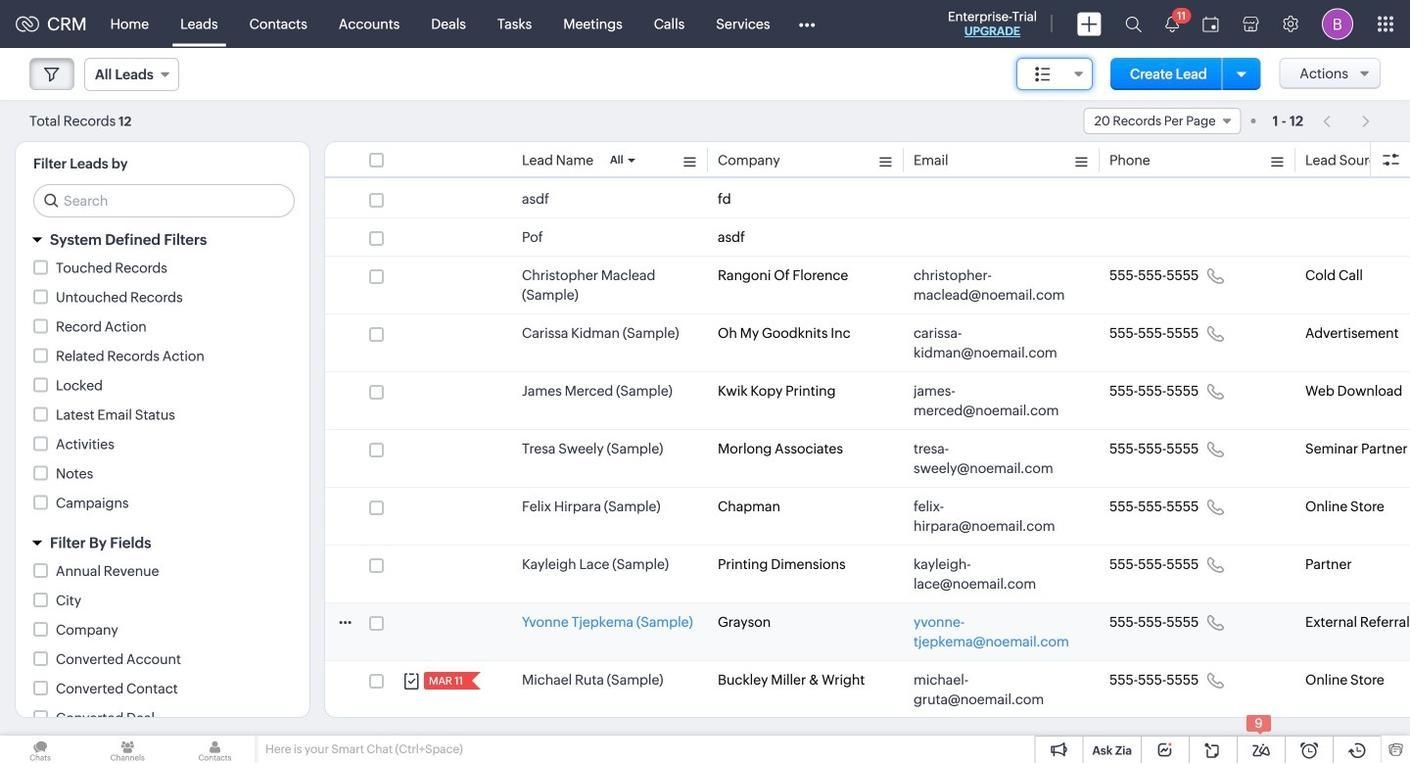 Task type: vqa. For each thing, say whether or not it's contained in the screenshot.
row group
yes



Task type: locate. For each thing, give the bounding box(es) containing it.
create menu element
[[1066, 0, 1114, 48]]

none field 'size'
[[1017, 58, 1094, 90]]

row group
[[325, 180, 1411, 763]]

contacts image
[[175, 736, 255, 763]]

None field
[[84, 58, 179, 91], [1017, 58, 1094, 90], [1084, 108, 1242, 134], [84, 58, 179, 91], [1084, 108, 1242, 134]]

calendar image
[[1203, 16, 1220, 32]]

profile element
[[1311, 0, 1366, 48]]

channels image
[[87, 736, 168, 763]]

profile image
[[1323, 8, 1354, 40]]

navigation
[[1314, 107, 1381, 135]]

signals element
[[1154, 0, 1192, 48]]

search image
[[1126, 16, 1142, 32]]



Task type: describe. For each thing, give the bounding box(es) containing it.
search element
[[1114, 0, 1154, 48]]

size image
[[1036, 66, 1051, 83]]

create menu image
[[1078, 12, 1102, 36]]

chats image
[[0, 736, 81, 763]]

Other Modules field
[[786, 8, 828, 40]]

logo image
[[16, 16, 39, 32]]

Search text field
[[34, 185, 294, 217]]



